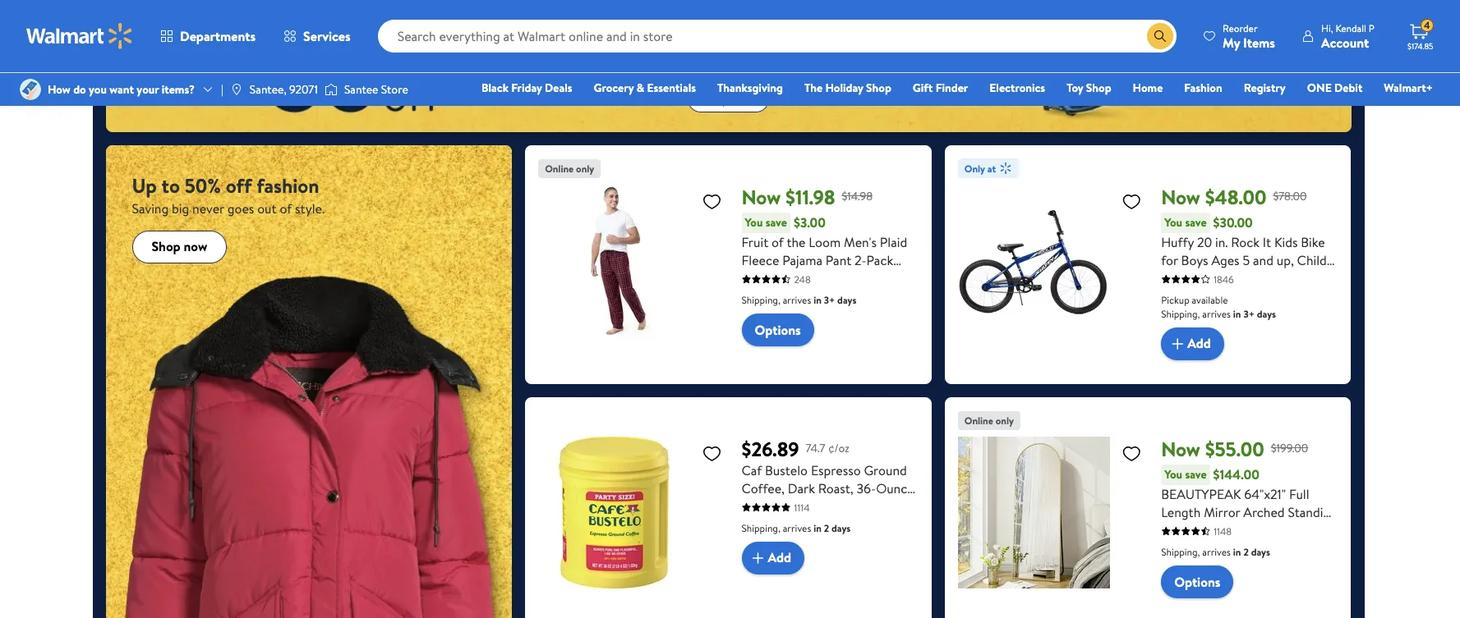 Task type: describe. For each thing, give the bounding box(es) containing it.
add for add to cart image
[[1188, 335, 1211, 353]]

$78.00
[[1273, 188, 1307, 205]]

shop now button for floorcare
[[688, 86, 769, 112]]

santee
[[344, 81, 378, 98]]

coffee,
[[742, 480, 785, 498]]

0 horizontal spatial 2
[[824, 522, 829, 536]]

248
[[794, 273, 811, 287]]

big
[[172, 199, 189, 217]]

fashion link
[[1177, 79, 1230, 97]]

pickup
[[1161, 293, 1190, 307]]

gold
[[1161, 540, 1189, 558]]

shop now for floorcare
[[701, 90, 756, 108]]

pajama
[[783, 251, 823, 269]]

days inside pickup available shipping, arrives in 3+ days
[[1257, 307, 1276, 321]]

friday
[[511, 80, 542, 96]]

beautypeak
[[1161, 485, 1241, 503]]

of inside you save $3.00 fruit of the loom men's plaid fleece pajama pant 2-pack bundle
[[772, 233, 784, 251]]

1846
[[1214, 273, 1234, 287]]

add to cart image
[[1168, 334, 1188, 354]]

shop down cleaning
[[701, 90, 730, 108]]

santee,
[[250, 81, 287, 98]]

in inside now $11.98 group
[[814, 293, 822, 307]]

save for $11.98
[[766, 214, 787, 231]]

shipping, down canister
[[742, 522, 781, 536]]

shop now button for fashion
[[132, 231, 227, 263]]

blue
[[1196, 269, 1221, 287]]

reorder
[[1223, 21, 1258, 35]]

fruit
[[742, 233, 769, 251]]

huffy
[[1161, 233, 1194, 251]]

black friday deals link
[[474, 79, 580, 97]]

only
[[965, 162, 985, 176]]

arched
[[1244, 503, 1285, 522]]

off for floorcare
[[720, 10, 750, 42]]

2-
[[855, 251, 867, 269]]

¢/oz
[[828, 440, 850, 457]]

you for now $55.00
[[1165, 467, 1183, 483]]

64"x21"
[[1245, 485, 1286, 503]]

one
[[1307, 80, 1332, 96]]

$26.89
[[742, 435, 799, 463]]

of inside up to 50% off fashion saving big never goes out of style.
[[280, 199, 292, 217]]

arrives inside now $11.98 group
[[783, 293, 811, 307]]

fashion
[[257, 171, 319, 199]]

for
[[1161, 251, 1178, 269]]

registry
[[1244, 80, 1286, 96]]

50% for fashion
[[185, 171, 221, 199]]

how
[[48, 81, 71, 98]]

canister
[[742, 498, 790, 516]]

$14.98
[[842, 188, 873, 205]]

to for up to 50% off floorcare
[[645, 10, 666, 42]]

in inside now $55.00 group
[[1234, 545, 1241, 559]]

fashion
[[1185, 80, 1223, 96]]

the
[[787, 233, 806, 251]]

toy shop
[[1067, 80, 1112, 96]]

men's
[[844, 233, 877, 251]]

shipping, arrives in 3+ days
[[742, 293, 857, 307]]

want
[[110, 81, 134, 98]]

0 horizontal spatial full
[[1234, 522, 1254, 540]]

search icon image
[[1154, 30, 1167, 43]]

now $55.00 $199.00
[[1161, 435, 1309, 463]]

36-
[[857, 480, 876, 498]]

debit
[[1335, 80, 1363, 96]]

only for now $11.98
[[576, 162, 594, 176]]

$11.98
[[786, 183, 835, 211]]

shop right toy
[[1086, 80, 1112, 96]]

loom
[[809, 233, 841, 251]]

3+ inside pickup available shipping, arrives in 3+ days
[[1244, 307, 1255, 321]]

$30.00
[[1214, 214, 1253, 232]]

now for fashion
[[184, 238, 207, 256]]

hi, kendall p account
[[1322, 21, 1375, 51]]

home link
[[1126, 79, 1171, 97]]

store
[[381, 81, 408, 98]]

p
[[1369, 21, 1375, 35]]

rock
[[1231, 233, 1260, 251]]

holiday
[[826, 80, 864, 96]]

add for add to cart icon
[[768, 549, 792, 567]]

black
[[482, 80, 509, 96]]

save for $55.00
[[1185, 467, 1207, 483]]

now for now $48.00
[[1161, 183, 1201, 211]]

walmart image
[[26, 23, 133, 49]]

out
[[257, 199, 277, 217]]

4
[[1424, 18, 1431, 32]]

kendall
[[1336, 21, 1367, 35]]

grocery
[[594, 80, 634, 96]]

a
[[748, 49, 755, 70]]

ages
[[1212, 251, 1240, 269]]

shop down big
[[152, 238, 181, 256]]

online for now $11.98
[[545, 162, 574, 176]]

shipping, inside now $11.98 group
[[742, 293, 781, 307]]

shop right holiday
[[866, 80, 892, 96]]

ground
[[864, 462, 907, 480]]

Walmart Site-Wide search field
[[378, 20, 1177, 53]]

saving
[[132, 199, 169, 217]]

finder
[[936, 80, 968, 96]]

up to 50% off fashion saving big never goes out of style.
[[132, 171, 325, 217]]

santee store
[[344, 81, 408, 98]]

grocery & essentials link
[[586, 79, 704, 97]]

options for $11.98
[[755, 321, 801, 339]]

one debit link
[[1300, 79, 1370, 97]]

add to cart image
[[748, 549, 768, 568]]

you save $3.00 fruit of the loom men's plaid fleece pajama pant 2-pack bundle
[[742, 214, 908, 287]]

$144.00
[[1214, 466, 1260, 484]]

bundle
[[742, 269, 781, 287]]

style.
[[295, 199, 325, 217]]

roast,
[[818, 480, 854, 498]]

registry link
[[1237, 79, 1293, 97]]

only for now $55.00
[[996, 414, 1014, 428]]

arrives inside now $55.00 group
[[1203, 545, 1231, 559]]

one debit
[[1307, 80, 1363, 96]]

shipping, arrives in 2 days inside now $55.00 group
[[1161, 545, 1271, 559]]

standing
[[1288, 503, 1338, 522]]

shipping, inside pickup available shipping, arrives in 3+ days
[[1161, 307, 1200, 321]]



Task type: locate. For each thing, give the bounding box(es) containing it.
you
[[89, 81, 107, 98]]

0 horizontal spatial  image
[[20, 79, 41, 100]]

now $48.00 $78.00
[[1161, 183, 1307, 211]]

days inside now $11.98 group
[[838, 293, 857, 307]]

breeze.
[[758, 49, 804, 70]]

walmart+
[[1384, 80, 1433, 96]]

save for $48.00
[[1185, 214, 1207, 231]]

 image left how
[[20, 79, 41, 100]]

add down pickup available shipping, arrives in 3+ days
[[1188, 335, 1211, 353]]

0 vertical spatial options link
[[742, 314, 814, 347]]

1114
[[794, 501, 810, 515]]

length
[[1161, 503, 1201, 522]]

options link for $55.00
[[1161, 566, 1234, 599]]

only inside now $55.00 group
[[996, 414, 1014, 428]]

50% up make at top
[[672, 10, 714, 42]]

1 horizontal spatial add button
[[1161, 328, 1224, 360]]

1 horizontal spatial off
[[720, 10, 750, 42]]

to for up to 50% off fashion
[[162, 171, 180, 199]]

1 vertical spatial full
[[1234, 522, 1254, 540]]

shipping, down 'floor'
[[1161, 545, 1200, 559]]

0 vertical spatial shipping, arrives in 2 days
[[742, 522, 851, 536]]

0 vertical spatial add
[[1188, 335, 1211, 353]]

1 vertical spatial shipping, arrives in 2 days
[[1161, 545, 1271, 559]]

add
[[1188, 335, 1211, 353], [768, 549, 792, 567]]

50% left goes
[[185, 171, 221, 199]]

 image right "92071"
[[325, 81, 338, 98]]

save up 'beautypeak'
[[1185, 467, 1207, 483]]

options inside now $11.98 group
[[755, 321, 801, 339]]

gift finder
[[913, 80, 968, 96]]

shop now for fashion
[[152, 238, 207, 256]]

mirror right 'floor'
[[1195, 522, 1231, 540]]

1 vertical spatial off
[[226, 171, 252, 199]]

electronics link
[[982, 79, 1053, 97]]

up up grocery
[[610, 10, 639, 42]]

add inside now $48.00 group
[[1188, 335, 1211, 353]]

1 horizontal spatial options
[[1175, 573, 1221, 591]]

now up huffy
[[1161, 183, 1201, 211]]

1 horizontal spatial online
[[965, 414, 994, 428]]

you inside you save $3.00 fruit of the loom men's plaid fleece pajama pant 2-pack bundle
[[745, 214, 763, 231]]

of left the
[[772, 233, 784, 251]]

only
[[576, 162, 594, 176], [996, 414, 1014, 428]]

0 horizontal spatial online
[[545, 162, 574, 176]]

shop now down cleaning
[[701, 90, 756, 108]]

toy
[[1067, 80, 1084, 96]]

days down and at the right
[[1257, 307, 1276, 321]]

$26.89 74.7 ¢/oz caf bustelo espresso ground coffee, dark roast, 36-ounce canister
[[742, 435, 914, 516]]

0 vertical spatial online
[[545, 162, 574, 176]]

add to favorites list, caf bustelo espresso ground coffee, dark roast, 36-ounce canister image
[[702, 443, 722, 464]]

thanksgiving link
[[710, 79, 791, 97]]

your
[[137, 81, 159, 98]]

items?
[[162, 81, 195, 98]]

online inside now $55.00 group
[[965, 414, 994, 428]]

options link inside now $11.98 group
[[742, 314, 814, 347]]

1 vertical spatial now
[[184, 238, 207, 256]]

2 down roast,
[[824, 522, 829, 536]]

reorder my items
[[1223, 21, 1276, 51]]

options link
[[742, 314, 814, 347], [1161, 566, 1234, 599]]

arrives down 1846
[[1203, 307, 1231, 321]]

plaid
[[880, 233, 908, 251]]

50%
[[672, 10, 714, 42], [185, 171, 221, 199]]

online only inside now $55.00 group
[[965, 414, 1014, 428]]

services
[[303, 27, 351, 45]]

off inside up to 50% off floorcare make cleaning a breeze.
[[720, 10, 750, 42]]

1 vertical spatial of
[[772, 233, 784, 251]]

0 horizontal spatial 3+
[[824, 293, 835, 307]]

up for up to 50% off fashion
[[132, 171, 157, 199]]

mirror up 1148 at bottom
[[1204, 503, 1241, 522]]

0 horizontal spatial of
[[280, 199, 292, 217]]

1 vertical spatial 2
[[1244, 545, 1249, 559]]

0 vertical spatial of
[[280, 199, 292, 217]]

0 horizontal spatial up
[[132, 171, 157, 199]]

to inside up to 50% off floorcare make cleaning a breeze.
[[645, 10, 666, 42]]

now down a
[[733, 90, 756, 108]]

never
[[192, 199, 224, 217]]

shop now button
[[688, 86, 769, 112], [132, 231, 227, 263]]

in down dark
[[814, 522, 822, 536]]

now for floorcare
[[733, 90, 756, 108]]

full right 64"x21"
[[1290, 485, 1310, 503]]

save up the 20
[[1185, 214, 1207, 231]]

 image
[[230, 83, 243, 96]]

1 vertical spatial options link
[[1161, 566, 1234, 599]]

bike
[[1301, 233, 1325, 251]]

the holiday shop link
[[797, 79, 899, 97]]

add button down canister
[[742, 542, 805, 575]]

shipping, arrives in 2 days down 1114
[[742, 522, 851, 536]]

$199.00
[[1271, 440, 1309, 457]]

deals
[[545, 80, 572, 96]]

1 horizontal spatial options link
[[1161, 566, 1234, 599]]

0 vertical spatial full
[[1290, 485, 1310, 503]]

 image for santee store
[[325, 81, 338, 98]]

dark
[[788, 480, 815, 498]]

up left big
[[132, 171, 157, 199]]

50% inside up to 50% off floorcare make cleaning a breeze.
[[672, 10, 714, 42]]

you for now $11.98
[[745, 214, 763, 231]]

options link inside now $55.00 group
[[1161, 566, 1234, 599]]

cleaning
[[691, 49, 744, 70]]

save inside you save $3.00 fruit of the loom men's plaid fleece pajama pant 2-pack bundle
[[766, 214, 787, 231]]

how do you want your items?
[[48, 81, 195, 98]]

0 horizontal spatial shop now button
[[132, 231, 227, 263]]

departments
[[180, 27, 256, 45]]

1 vertical spatial add button
[[742, 542, 805, 575]]

3+
[[824, 293, 835, 307], [1244, 307, 1255, 321]]

off up a
[[720, 10, 750, 42]]

shop now button down cleaning
[[688, 86, 769, 112]]

options link down shipping, arrives in 3+ days
[[742, 314, 814, 347]]

and
[[1253, 251, 1274, 269]]

0 horizontal spatial add
[[768, 549, 792, 567]]

to left never
[[162, 171, 180, 199]]

shipping, up add to cart image
[[1161, 307, 1200, 321]]

1 horizontal spatial of
[[772, 233, 784, 251]]

save
[[766, 214, 787, 231], [1185, 214, 1207, 231], [1185, 467, 1207, 483]]

online
[[545, 162, 574, 176], [965, 414, 994, 428]]

in right gold
[[1234, 545, 1241, 559]]

0 vertical spatial only
[[576, 162, 594, 176]]

1 vertical spatial options
[[1175, 573, 1221, 591]]

now down never
[[184, 238, 207, 256]]

1 vertical spatial up
[[132, 171, 157, 199]]

you for now $48.00
[[1165, 214, 1183, 231]]

1 horizontal spatial to
[[645, 10, 666, 42]]

1 horizontal spatial 3+
[[1244, 307, 1255, 321]]

0 vertical spatial online only
[[545, 162, 594, 176]]

0 vertical spatial options
[[755, 321, 801, 339]]

days down roast,
[[832, 522, 851, 536]]

you up huffy
[[1165, 214, 1183, 231]]

1 horizontal spatial only
[[996, 414, 1014, 428]]

grocery & essentials
[[594, 80, 696, 96]]

1 vertical spatial add
[[768, 549, 792, 567]]

available
[[1192, 293, 1228, 307]]

child,
[[1297, 251, 1330, 269]]

1 vertical spatial online only
[[965, 414, 1014, 428]]

you up 'beautypeak'
[[1165, 467, 1183, 483]]

add to favorites list, fruit of the loom men's plaid fleece pajama pant 2-pack bundle image
[[702, 191, 722, 212]]

add button inside now $48.00 group
[[1161, 328, 1224, 360]]

0 vertical spatial off
[[720, 10, 750, 42]]

days down pant
[[838, 293, 857, 307]]

it
[[1263, 233, 1272, 251]]

1 horizontal spatial 2
[[1244, 545, 1249, 559]]

2
[[824, 522, 829, 536], [1244, 545, 1249, 559]]

now up fruit
[[742, 183, 781, 211]]

mirror
[[1204, 503, 1241, 522], [1195, 522, 1231, 540]]

50% inside up to 50% off fashion saving big never goes out of style.
[[185, 171, 221, 199]]

arrives down 1148 at bottom
[[1203, 545, 1231, 559]]

pack
[[867, 251, 894, 269]]

hi,
[[1322, 21, 1334, 35]]

up inside up to 50% off fashion saving big never goes out of style.
[[132, 171, 157, 199]]

only inside now $11.98 group
[[576, 162, 594, 176]]

save inside 'you save $144.00 beautypeak 64"x21" full length mirror arched standing floor mirror full body mirror, gold'
[[1185, 467, 1207, 483]]

kids
[[1275, 233, 1298, 251]]

0 horizontal spatial add button
[[742, 542, 805, 575]]

off inside up to 50% off fashion saving big never goes out of style.
[[226, 171, 252, 199]]

in inside pickup available shipping, arrives in 3+ days
[[1234, 307, 1241, 321]]

0 horizontal spatial options
[[755, 321, 801, 339]]

0 horizontal spatial now
[[184, 238, 207, 256]]

account
[[1322, 33, 1369, 51]]

up to 50% off floorcare make cleaning a breeze.
[[610, 10, 847, 70]]

0 vertical spatial 2
[[824, 522, 829, 536]]

thanksgiving
[[718, 80, 783, 96]]

up,
[[1277, 251, 1294, 269]]

the holiday shop
[[805, 80, 892, 96]]

1 horizontal spatial shipping, arrives in 2 days
[[1161, 545, 1271, 559]]

1 horizontal spatial online only
[[965, 414, 1014, 428]]

92071
[[289, 81, 318, 98]]

shop now button down big
[[132, 231, 227, 263]]

online inside now $11.98 group
[[545, 162, 574, 176]]

now $48.00 group
[[958, 158, 1338, 371]]

online only inside now $11.98 group
[[545, 162, 594, 176]]

0 horizontal spatial only
[[576, 162, 594, 176]]

0 horizontal spatial off
[[226, 171, 252, 199]]

espresso
[[811, 462, 861, 480]]

now $55.00 group
[[958, 411, 1338, 619]]

1 vertical spatial only
[[996, 414, 1014, 428]]

 image
[[20, 79, 41, 100], [325, 81, 338, 98]]

up inside up to 50% off floorcare make cleaning a breeze.
[[610, 10, 639, 42]]

1 horizontal spatial 50%
[[672, 10, 714, 42]]

add to favorites list, beautypeak 64"x21" full length mirror arched standing floor mirror full body mirror, gold image
[[1122, 443, 1142, 464]]

in
[[814, 293, 822, 307], [1234, 307, 1241, 321], [814, 522, 822, 536], [1234, 545, 1241, 559]]

arrives down 248
[[783, 293, 811, 307]]

0 horizontal spatial 50%
[[185, 171, 221, 199]]

1 horizontal spatial shop now
[[701, 90, 756, 108]]

1 horizontal spatial full
[[1290, 485, 1310, 503]]

full right 1148 at bottom
[[1234, 522, 1254, 540]]

3+ down pant
[[824, 293, 835, 307]]

essentials
[[647, 80, 696, 96]]

you save $144.00 beautypeak 64"x21" full length mirror arched standing floor mirror full body mirror, gold
[[1161, 466, 1338, 558]]

my
[[1223, 33, 1240, 51]]

3+ inside now $11.98 group
[[824, 293, 835, 307]]

to inside up to 50% off fashion saving big never goes out of style.
[[162, 171, 180, 199]]

options for $55.00
[[1175, 573, 1221, 591]]

0 vertical spatial add button
[[1161, 328, 1224, 360]]

0 horizontal spatial shipping, arrives in 2 days
[[742, 522, 851, 536]]

add down canister
[[768, 549, 792, 567]]

0 vertical spatial 50%
[[672, 10, 714, 42]]

off for fashion
[[226, 171, 252, 199]]

at
[[988, 162, 996, 176]]

options link for $11.98
[[742, 314, 814, 347]]

1 vertical spatial online
[[965, 414, 994, 428]]

0 vertical spatial now
[[733, 90, 756, 108]]

only at
[[965, 162, 996, 176]]

in down pajama
[[814, 293, 822, 307]]

0 vertical spatial shop now
[[701, 90, 756, 108]]

options link down gold
[[1161, 566, 1234, 599]]

days inside now $55.00 group
[[1251, 545, 1271, 559]]

0 vertical spatial to
[[645, 10, 666, 42]]

now $11.98 $14.98
[[742, 183, 873, 211]]

arrives
[[783, 293, 811, 307], [1203, 307, 1231, 321], [783, 522, 811, 536], [1203, 545, 1231, 559]]

arrives inside pickup available shipping, arrives in 3+ days
[[1203, 307, 1231, 321]]

you inside you save $30.00 huffy 20 in. rock it kids bike for boys ages 5 and up, child, royal blue
[[1165, 214, 1183, 231]]

0 vertical spatial shop now button
[[688, 86, 769, 112]]

$3.00
[[794, 214, 826, 232]]

online for now $55.00
[[965, 414, 994, 428]]

now for now $55.00
[[1161, 435, 1201, 463]]

to
[[645, 10, 666, 42], [162, 171, 180, 199]]

20
[[1197, 233, 1212, 251]]

0 horizontal spatial options link
[[742, 314, 814, 347]]

shipping, arrives in 2 days
[[742, 522, 851, 536], [1161, 545, 1271, 559]]

1148
[[1214, 525, 1232, 539]]

&
[[637, 80, 644, 96]]

Search search field
[[378, 20, 1177, 53]]

1 vertical spatial shop now button
[[132, 231, 227, 263]]

1 vertical spatial 50%
[[185, 171, 221, 199]]

bustelo
[[765, 462, 808, 480]]

online only for now $11.98
[[545, 162, 594, 176]]

you up fruit
[[745, 214, 763, 231]]

to up make at top
[[645, 10, 666, 42]]

1 horizontal spatial  image
[[325, 81, 338, 98]]

add to favorites list, huffy 20 in. rock it kids bike for boys ages 5 and up, child, royal blue image
[[1122, 191, 1142, 212]]

arrives down 1114
[[783, 522, 811, 536]]

shipping, inside now $55.00 group
[[1161, 545, 1200, 559]]

1 horizontal spatial add
[[1188, 335, 1211, 353]]

mirror,
[[1289, 522, 1329, 540]]

do
[[73, 81, 86, 98]]

1 horizontal spatial shop now button
[[688, 86, 769, 112]]

options down shipping, arrives in 3+ days
[[755, 321, 801, 339]]

departments button
[[146, 16, 270, 56]]

you inside 'you save $144.00 beautypeak 64"x21" full length mirror arched standing floor mirror full body mirror, gold'
[[1165, 467, 1183, 483]]

shipping, arrives in 2 days down 1148 at bottom
[[1161, 545, 1271, 559]]

pant
[[826, 251, 852, 269]]

1 horizontal spatial now
[[733, 90, 756, 108]]

now for now $11.98
[[742, 183, 781, 211]]

0 vertical spatial up
[[610, 10, 639, 42]]

2 inside now $55.00 group
[[1244, 545, 1249, 559]]

toy shop link
[[1060, 79, 1119, 97]]

of right out
[[280, 199, 292, 217]]

options inside now $55.00 group
[[1175, 573, 1221, 591]]

now $11.98 group
[[538, 158, 919, 371]]

3+ right available
[[1244, 307, 1255, 321]]

0 horizontal spatial online only
[[545, 162, 594, 176]]

royal
[[1161, 269, 1193, 287]]

now right add to favorites list, beautypeak 64"x21" full length mirror arched standing floor mirror full body mirror, gold icon
[[1161, 435, 1201, 463]]

save up the
[[766, 214, 787, 231]]

off left out
[[226, 171, 252, 199]]

50% for floorcare
[[672, 10, 714, 42]]

online only for now $55.00
[[965, 414, 1014, 428]]

1 vertical spatial to
[[162, 171, 180, 199]]

shipping, down bundle
[[742, 293, 781, 307]]

options down gold
[[1175, 573, 1221, 591]]

0 horizontal spatial shop now
[[152, 238, 207, 256]]

floorcare
[[756, 10, 847, 42]]

1 vertical spatial shop now
[[152, 238, 207, 256]]

1 horizontal spatial up
[[610, 10, 639, 42]]

save inside you save $30.00 huffy 20 in. rock it kids bike for boys ages 5 and up, child, royal blue
[[1185, 214, 1207, 231]]

shop now down big
[[152, 238, 207, 256]]

 image for how do you want your items?
[[20, 79, 41, 100]]

in right available
[[1234, 307, 1241, 321]]

up for up to 50% off floorcare
[[610, 10, 639, 42]]

days down body
[[1251, 545, 1271, 559]]

2 down arched
[[1244, 545, 1249, 559]]

add button down pickup available shipping, arrives in 3+ days
[[1161, 328, 1224, 360]]

home
[[1133, 80, 1163, 96]]

days
[[838, 293, 857, 307], [1257, 307, 1276, 321], [832, 522, 851, 536], [1251, 545, 1271, 559]]

0 horizontal spatial to
[[162, 171, 180, 199]]



Task type: vqa. For each thing, say whether or not it's contained in the screenshot.
Saving
yes



